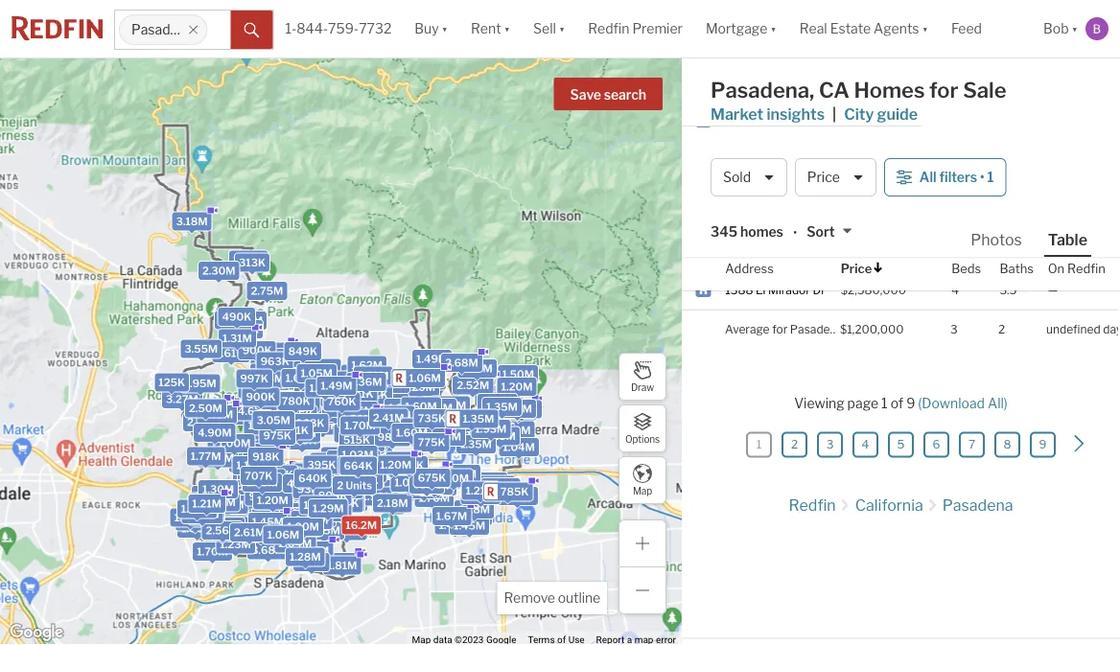 Task type: locate. For each thing, give the bounding box(es) containing it.
table
[[1048, 230, 1088, 249]]

3.05m up 975k
[[257, 414, 290, 427]]

1.24m
[[489, 401, 520, 413]]

1.04m down 710k
[[252, 373, 284, 385]]

4 ▾ from the left
[[770, 20, 777, 37]]

1 horizontal spatial 1.47m
[[485, 482, 516, 494]]

1.67m
[[436, 510, 467, 523]]

2.18m down 1.24m
[[485, 430, 516, 443]]

— up on
[[1048, 244, 1058, 258]]

sold inside button
[[723, 169, 751, 185]]

▾ for bob ▾
[[1072, 20, 1078, 37]]

0 horizontal spatial 2.18m
[[377, 497, 408, 510]]

1.49m up 760k
[[321, 380, 352, 392]]

7
[[969, 438, 975, 452]]

0 horizontal spatial 3.68m
[[251, 544, 285, 557]]

ave for grand
[[796, 89, 816, 102]]

2.30m
[[202, 265, 236, 277]]

1 horizontal spatial 9
[[906, 395, 915, 412]]

1.16m
[[376, 378, 406, 391], [236, 459, 266, 472]]

491k
[[281, 399, 308, 412]]

pasadena down 7 link on the bottom
[[943, 496, 1013, 515]]

1 vertical spatial •
[[793, 225, 797, 241]]

747k
[[293, 478, 321, 490]]

1 horizontal spatial 3 units
[[314, 456, 350, 468]]

$2,580,000
[[841, 283, 906, 297]]

4 — from the top
[[1048, 283, 1058, 297]]

for left sale
[[929, 77, 959, 103]]

• inside all filters • 1 button
[[980, 169, 985, 185]]

dr
[[828, 244, 840, 258], [813, 283, 825, 297]]

save search
[[570, 87, 646, 103]]

bob ▾
[[1043, 20, 1078, 37]]

4.50m down 1.68m
[[327, 392, 361, 404]]

7732
[[359, 20, 392, 37]]

day
[[1103, 323, 1120, 337]]

1.04m up 1.14m
[[434, 399, 466, 412]]

4.90m
[[198, 427, 232, 439]]

1.38m down 1.83m at the bottom left of the page
[[174, 511, 206, 524]]

None search field
[[207, 11, 231, 49]]

1 horizontal spatial 1.49m
[[416, 353, 448, 365]]

— for $2,800,000
[[1048, 50, 1058, 64]]

ave for madison
[[814, 166, 835, 180]]

125k
[[159, 376, 185, 389]]

1 horizontal spatial 980k
[[377, 431, 407, 443]]

3 ▾ from the left
[[559, 20, 565, 37]]

• up 730 busch garden dr link
[[793, 225, 797, 241]]

1 right "filters"
[[987, 169, 994, 185]]

1 horizontal spatial 1.93m
[[475, 423, 507, 435]]

0 horizontal spatial 1.47m
[[344, 409, 375, 421]]

2.55m up "707k"
[[239, 456, 272, 469]]

0 horizontal spatial 1.32m
[[250, 431, 281, 444]]

800k down 1.13m
[[308, 419, 338, 432]]

1 horizontal spatial 3.05m
[[257, 414, 290, 427]]

591k
[[282, 424, 309, 437]]

rent ▾ button
[[471, 0, 510, 58]]

975k
[[263, 430, 291, 442]]

sold left by:
[[725, 21, 745, 32]]

1.46m
[[388, 484, 420, 496]]

— down on
[[1048, 283, 1058, 297]]

1 horizontal spatial 800k
[[503, 405, 533, 418]]

0 vertical spatial 1.55m
[[301, 408, 332, 421]]

1 horizontal spatial 1.43m
[[284, 397, 316, 410]]

707k
[[245, 470, 273, 482]]

1.15m up 1.09m
[[390, 455, 419, 468]]

1 vertical spatial 2.55m
[[314, 507, 347, 519]]

3 right agents
[[952, 11, 959, 25]]

700k
[[373, 430, 402, 443]]

4.50m down 3.20m
[[210, 518, 243, 531]]

775k up 1.61m
[[231, 323, 259, 336]]

1 left of at the right
[[881, 395, 888, 412]]

1 vertical spatial 2.75m
[[308, 525, 340, 537]]

1.37m
[[462, 363, 493, 375], [388, 402, 419, 414]]

1.39m
[[345, 368, 377, 380], [320, 407, 352, 419]]

pasadena left submit search image
[[131, 21, 193, 38]]

• inside 345 homes •
[[793, 225, 797, 241]]

6 ▾ from the left
[[1072, 20, 1078, 37]]

9 inside map region
[[296, 465, 303, 478]]

map button
[[619, 457, 667, 504]]

1 horizontal spatial 1.37m
[[462, 363, 493, 375]]

1.05m
[[305, 362, 337, 375], [301, 367, 333, 380]]

1 horizontal spatial 1.55m
[[445, 468, 477, 480]]

980k down the '2.51m'
[[331, 494, 360, 507]]

771
[[725, 50, 744, 64]]

market insights link
[[682, 103, 825, 126]]

sell
[[533, 20, 556, 37]]

980k down 2.41m
[[377, 431, 407, 443]]

sold inside sold by: redfin corporation $2,850,000
[[725, 21, 745, 32]]

2.11m
[[214, 510, 243, 522]]

0 vertical spatial 775k
[[231, 323, 259, 336]]

0 vertical spatial 865k
[[287, 434, 316, 447]]

1 — from the top
[[1048, 11, 1058, 25]]

0 horizontal spatial 4.50m
[[210, 518, 243, 531]]

1 vertical spatial 963k
[[296, 417, 324, 429]]

2.18m down 1.46m
[[377, 497, 408, 510]]

0 horizontal spatial 1.37m
[[388, 402, 419, 414]]

map region
[[0, 0, 851, 645]]

dr down sort at the top
[[828, 244, 840, 258]]

ave right madison
[[814, 166, 835, 180]]

2 vertical spatial 900k
[[290, 511, 320, 524]]

homes
[[854, 77, 925, 103]]

1.15m
[[229, 319, 258, 331], [502, 403, 532, 415], [344, 404, 374, 417], [306, 413, 335, 426], [458, 430, 488, 443], [390, 455, 419, 468], [481, 479, 511, 491]]

2 vertical spatial 9
[[296, 465, 303, 478]]

redfin left the premier
[[588, 20, 630, 37]]

▾ right buy
[[442, 20, 448, 37]]

1.95m right 2.41m
[[405, 421, 436, 434]]

0 horizontal spatial 1.53m
[[237, 467, 268, 479]]

9 for 9 units
[[296, 465, 303, 478]]

2 horizontal spatial 9
[[1039, 438, 1047, 452]]

▾ right rent
[[504, 20, 510, 37]]

0 vertical spatial 910k
[[248, 402, 276, 415]]

1 horizontal spatial dr
[[828, 244, 840, 258]]

1.20m up 1.61m
[[231, 315, 263, 327]]

1.93m up 1.26m
[[246, 476, 278, 489]]

3 units up '2.85m'
[[243, 471, 279, 483]]

0 vertical spatial sold
[[725, 21, 745, 32]]

1 vertical spatial 1.53m
[[237, 467, 268, 479]]

redfin inside sold by: redfin corporation $2,850,000
[[762, 21, 792, 32]]

busch
[[750, 244, 783, 258]]

1 horizontal spatial 4.50m
[[327, 392, 361, 404]]

3 inside 'link'
[[826, 438, 834, 452]]

price button right garden
[[841, 247, 884, 290]]

3 — from the top
[[1048, 244, 1058, 258]]

rent ▾
[[471, 20, 510, 37]]

0 horizontal spatial 938k
[[297, 483, 326, 496]]

1.39m down 1.13m
[[320, 407, 352, 419]]

photos
[[971, 230, 1022, 249]]

1 horizontal spatial 865k
[[359, 447, 389, 460]]

615k
[[413, 478, 440, 491]]

1 horizontal spatial 6
[[952, 166, 959, 180]]

real estate agents ▾ button
[[788, 0, 940, 58]]

771 panorama pl
[[725, 50, 815, 64]]

|
[[832, 105, 836, 123]]

1.20m up 1.09m
[[380, 459, 412, 471]]

1.38m down 2.25m
[[252, 492, 284, 504]]

1 vertical spatial 675k
[[418, 472, 446, 484]]

1 vertical spatial 1.50m
[[181, 503, 213, 516]]

— down bob
[[1048, 50, 1058, 64]]

0 horizontal spatial 2.04m
[[278, 538, 312, 550]]

3.5 for 3
[[1000, 244, 1017, 258]]

1 vertical spatial 3.5
[[1000, 283, 1017, 297]]

$2,850,000
[[841, 11, 906, 25]]

1.49m up 1.08m
[[416, 353, 448, 365]]

1 horizontal spatial 1
[[881, 395, 888, 412]]

1-844-759-7732 link
[[285, 20, 392, 37]]

0 vertical spatial 2.55m
[[239, 456, 272, 469]]

▾ right by:
[[770, 20, 777, 37]]

0 horizontal spatial 2.50m
[[189, 403, 222, 415]]

1.15m down 1.13m
[[306, 413, 335, 426]]

345
[[711, 224, 738, 240]]

market
[[711, 105, 764, 123]]

0 vertical spatial 4.50m
[[327, 392, 361, 404]]

2.51m
[[330, 478, 361, 490]]

1.37m up '2.52m'
[[462, 363, 493, 375]]

1 horizontal spatial 3.18m
[[458, 504, 490, 516]]

1.60m down 1.24m
[[462, 416, 495, 428]]

0 horizontal spatial pasadena
[[131, 21, 193, 38]]

590k
[[282, 400, 311, 413]]

3.18m up 2.30m
[[176, 215, 208, 228]]

1.35m down "1.48m"
[[486, 401, 518, 413]]

sold
[[725, 21, 745, 32], [723, 169, 751, 185]]

submit search image
[[244, 23, 259, 38]]

910k down 2.25m
[[249, 491, 276, 503]]

3.5 down baths
[[1000, 283, 1017, 297]]

675k
[[285, 409, 313, 422], [418, 472, 446, 484]]

(download
[[918, 395, 985, 412]]

options button
[[619, 405, 667, 453]]

1.06m down "945k"
[[267, 529, 299, 541]]

1 vertical spatial for
[[772, 323, 788, 337]]

sold left s
[[723, 169, 751, 185]]

960k
[[293, 551, 322, 564]]

997k
[[240, 373, 268, 385]]

313k
[[239, 257, 266, 269]]

1 vertical spatial 3.18m
[[458, 504, 490, 516]]

0 horizontal spatial 1.93m
[[246, 476, 278, 489]]

1 vertical spatial pasadena
[[943, 496, 1013, 515]]

1 vertical spatial 9
[[1039, 438, 1047, 452]]

6
[[952, 166, 959, 180], [933, 438, 940, 452]]

dr for garden
[[828, 244, 840, 258]]

▾ right sell
[[559, 20, 565, 37]]

redfin link
[[789, 496, 836, 515]]

3 up 1.78m
[[314, 456, 321, 468]]

3 right 2 link
[[826, 438, 834, 452]]

1.50m down 1.74m
[[181, 503, 213, 516]]

1.55m down 1.13m
[[301, 408, 332, 421]]

735k
[[254, 367, 282, 379], [260, 394, 288, 407], [418, 412, 446, 425], [317, 471, 345, 484]]

1 horizontal spatial •
[[980, 169, 985, 185]]

— for $2,612,000
[[1048, 244, 1058, 258]]

1 vertical spatial 1.47m
[[485, 482, 516, 494]]

3.5 up baths
[[1000, 244, 1017, 258]]

771 panorama pl link
[[725, 49, 862, 65]]

3.68m
[[500, 490, 534, 502], [251, 544, 285, 557]]

775k up 704k
[[418, 437, 445, 449]]

0 vertical spatial 3.05m
[[257, 414, 290, 427]]

ave up insights
[[796, 89, 816, 102]]

625k
[[312, 493, 340, 505]]

page
[[847, 395, 879, 412]]

2.78m
[[236, 452, 268, 464]]

panorama
[[747, 50, 802, 64]]

0 horizontal spatial 800k
[[308, 419, 338, 432]]

2.50m
[[189, 403, 222, 415], [297, 467, 331, 479], [248, 472, 282, 485]]

1 vertical spatial 1.37m
[[388, 402, 419, 414]]

1 vertical spatial price
[[841, 261, 872, 276]]

1 horizontal spatial 2.18m
[[485, 430, 516, 443]]

1.68m
[[335, 378, 367, 390]]

1 vertical spatial 2.04m
[[278, 538, 312, 550]]

1 3.5 from the top
[[1000, 244, 1017, 258]]

0 vertical spatial 1.16m
[[376, 378, 406, 391]]

0 vertical spatial 6
[[952, 166, 959, 180]]

800k up the 2.19m
[[503, 405, 533, 418]]

redfin
[[588, 20, 630, 37], [762, 21, 792, 32], [1067, 261, 1106, 276], [789, 496, 836, 515]]

925k up the 750k
[[330, 483, 359, 496]]

— left user photo
[[1048, 11, 1058, 25]]

2 3.5 from the top
[[1000, 283, 1017, 297]]

rent ▾ button
[[459, 0, 522, 58]]

$2,612,000
[[841, 244, 903, 258]]

605k
[[377, 460, 406, 473]]

remove outline
[[504, 590, 600, 607]]

8
[[1004, 438, 1011, 452]]

1 inside button
[[987, 169, 994, 185]]

1.10m
[[258, 346, 288, 358], [285, 403, 315, 416], [439, 472, 469, 485], [423, 481, 453, 493], [304, 499, 334, 511], [248, 516, 278, 528]]

feed
[[951, 20, 982, 37]]

0 horizontal spatial 980k
[[331, 494, 360, 507]]

3.05m
[[257, 414, 290, 427], [220, 520, 254, 533]]

1.35m up 1.25m
[[320, 372, 351, 384]]

price button up sort at the top
[[795, 158, 876, 197]]

0 vertical spatial 2.75m
[[251, 285, 283, 297]]

0 vertical spatial 1.37m
[[462, 363, 493, 375]]

3 units up 4.20m
[[314, 456, 350, 468]]

▾ right agents
[[922, 20, 928, 37]]

5 ▾ from the left
[[922, 20, 928, 37]]

1 horizontal spatial 1.95m
[[405, 421, 436, 434]]

1.01m up 1.13m
[[316, 374, 346, 387]]

1.50m up the 1.63m
[[502, 368, 534, 381]]

1 vertical spatial 1.38m
[[174, 511, 206, 524]]

—
[[1048, 11, 1058, 25], [1048, 50, 1058, 64], [1048, 244, 1058, 258], [1048, 283, 1058, 297]]

0 horizontal spatial •
[[793, 225, 797, 241]]

sell ▾ button
[[533, 0, 565, 58]]

▾ for mortgage ▾
[[770, 20, 777, 37]]

1-844-759-7732
[[285, 20, 392, 37]]

1 vertical spatial 900k
[[246, 391, 276, 403]]

1 horizontal spatial 1.21m
[[466, 485, 495, 497]]

1.32m left the 2.19m
[[456, 426, 487, 438]]

2.55m
[[239, 456, 272, 469], [314, 507, 347, 519]]

983k
[[265, 356, 293, 368]]

1 horizontal spatial 1.38m
[[252, 492, 284, 504]]

1.43m down 1.83m at the bottom left of the page
[[184, 509, 215, 522]]

1.01m
[[316, 374, 346, 387], [242, 383, 273, 396]]

california
[[855, 496, 923, 515]]

1.81m
[[327, 560, 357, 572]]

1 vertical spatial 865k
[[359, 447, 389, 460]]

0 vertical spatial 1.50m
[[502, 368, 534, 381]]

925k down 1.13m
[[307, 414, 335, 426]]

▾ for sell ▾
[[559, 20, 565, 37]]

0 vertical spatial 3 units
[[314, 456, 350, 468]]

963k down 590k
[[296, 417, 324, 429]]

1.38m
[[252, 492, 284, 504], [174, 511, 206, 524]]

ave
[[796, 89, 816, 102], [814, 166, 835, 180]]

2 ▾ from the left
[[504, 20, 510, 37]]

1.58m
[[342, 413, 374, 425]]

1.39m up 2.88m
[[345, 368, 377, 380]]

ave inside 'link'
[[796, 89, 816, 102]]

1 ▾ from the left
[[442, 20, 448, 37]]

7 link
[[959, 432, 985, 458]]

1.93m down 1.24m
[[475, 423, 507, 435]]

1.53m down 2.20m
[[299, 402, 330, 414]]

all filters • 1
[[920, 169, 994, 185]]

sold for sold
[[723, 169, 751, 185]]

2 horizontal spatial 2.50m
[[297, 467, 331, 479]]

photos button
[[967, 229, 1044, 255]]

1.77m down 811k
[[349, 403, 380, 415]]

2 — from the top
[[1048, 50, 1058, 64]]

0 vertical spatial 1.93m
[[475, 423, 507, 435]]

1.55m right the 903k on the bottom left
[[445, 468, 477, 480]]

0 vertical spatial 2.04m
[[397, 430, 431, 442]]

2.04m down 1.85m
[[397, 430, 431, 442]]

1.60m down 1.74m
[[189, 504, 221, 517]]



Task type: vqa. For each thing, say whether or not it's contained in the screenshot.
the Remove outline
yes



Task type: describe. For each thing, give the bounding box(es) containing it.
1 vertical spatial 1.93m
[[246, 476, 278, 489]]

1.20m up 1.34m
[[404, 381, 435, 394]]

820k
[[291, 517, 320, 530]]

0 horizontal spatial 775k
[[231, 323, 259, 336]]

4.62m
[[238, 405, 271, 417]]

remove
[[504, 590, 555, 607]]

0 horizontal spatial 1.55m
[[301, 408, 332, 421]]

2.43m
[[302, 503, 335, 516]]

861k
[[269, 521, 297, 533]]

1 vertical spatial 3.68m
[[251, 544, 285, 557]]

1.35m down 1.14m
[[460, 438, 492, 451]]

1.30m up 1.23m
[[209, 521, 241, 533]]

2.61m
[[234, 527, 265, 539]]

1.02m
[[388, 459, 419, 472]]

0 horizontal spatial 2.55m
[[239, 456, 272, 469]]

1 vertical spatial 1.39m
[[320, 407, 352, 419]]

0 vertical spatial 3.68m
[[500, 490, 534, 502]]

710k
[[254, 360, 281, 373]]

1.15m down 1.14m
[[458, 430, 488, 443]]

1.17m
[[348, 439, 377, 452]]

▾ for rent ▾
[[504, 20, 510, 37]]

1.20m up 685k
[[250, 487, 281, 499]]

1 vertical spatial 1.49m
[[321, 380, 352, 392]]

2.58m
[[191, 403, 224, 415]]

842k
[[360, 389, 388, 401]]

1.35m down the 1.63m
[[463, 413, 494, 425]]

0 vertical spatial 1.43m
[[284, 397, 316, 410]]

0 horizontal spatial 3 units
[[243, 471, 279, 483]]

3 up '2.85m'
[[243, 471, 250, 483]]

0 vertical spatial 900k
[[242, 344, 272, 357]]

1 horizontal spatial pasadena
[[943, 496, 1013, 515]]

0 horizontal spatial 2.75m
[[251, 285, 283, 297]]

645k
[[288, 522, 317, 534]]

average for pasadena: $1,200,000
[[725, 323, 904, 337]]

1.20m right 610k
[[438, 473, 470, 485]]

0 horizontal spatial for
[[772, 323, 788, 337]]

235
[[725, 89, 747, 102]]

0 horizontal spatial 1.01m
[[242, 383, 273, 396]]

495k
[[342, 459, 371, 472]]

sell ▾ button
[[522, 0, 577, 58]]

user photo image
[[1086, 17, 1109, 40]]

1.09m
[[395, 476, 427, 489]]

0 vertical spatial 1.47m
[[344, 409, 375, 421]]

1.60m down 1.08m
[[405, 400, 437, 413]]

ca
[[819, 77, 850, 103]]

all
[[920, 169, 937, 185]]

1 horizontal spatial 1.50m
[[502, 368, 534, 381]]

1.06m up 1.85m
[[409, 372, 441, 384]]

1.63m
[[482, 389, 513, 401]]

1.15m down 811k
[[344, 404, 374, 417]]

888k
[[269, 470, 298, 483]]

redfin premier button
[[577, 0, 694, 58]]

1.20m down 1.83m at the bottom left of the page
[[179, 516, 211, 528]]

1.15m up the 2.19m
[[502, 403, 532, 415]]

1 vertical spatial 3.05m
[[220, 520, 254, 533]]

3.5 for 4
[[1000, 283, 1017, 297]]

0 vertical spatial 1.95m
[[185, 377, 216, 390]]

9 link
[[1030, 432, 1056, 458]]

1.56m
[[506, 403, 538, 416]]

1 vertical spatial 6
[[933, 438, 940, 452]]

real
[[800, 20, 827, 37]]

918k
[[252, 451, 280, 463]]

2 link
[[782, 432, 808, 458]]

• for all filters • 1
[[980, 169, 985, 185]]

0 vertical spatial 990k
[[321, 380, 351, 392]]

2.20m
[[298, 383, 331, 395]]

0 vertical spatial 4 units
[[319, 469, 355, 482]]

1 vertical spatial price button
[[841, 247, 884, 290]]

1.74m
[[196, 489, 227, 501]]

sold for sold by: redfin corporation $2,850,000
[[725, 21, 745, 32]]

0 horizontal spatial price
[[807, 169, 840, 185]]

1.15m up 1.61m
[[229, 319, 258, 331]]

undefined day
[[1046, 323, 1120, 337]]

12.5m
[[352, 467, 383, 480]]

1.04m down 770k
[[284, 427, 316, 440]]

0 horizontal spatial 675k
[[285, 409, 313, 422]]

2.03m
[[343, 454, 376, 466]]

1.60m down 1.85m
[[396, 427, 428, 439]]

0 horizontal spatial 1
[[756, 438, 762, 452]]

grand
[[761, 89, 793, 102]]

1 horizontal spatial 1.01m
[[316, 374, 346, 387]]

homes
[[740, 224, 783, 240]]

3 up 'beds'
[[952, 244, 959, 258]]

1.06m up 760k
[[309, 382, 341, 394]]

▾ inside 'dropdown button'
[[922, 20, 928, 37]]

1.15m up 1.42m
[[481, 479, 511, 491]]

0 horizontal spatial 1.50m
[[181, 503, 213, 516]]

0 horizontal spatial 950k
[[413, 469, 443, 482]]

1 vertical spatial 775k
[[418, 437, 445, 449]]

3.59m
[[231, 494, 265, 506]]

outline
[[558, 590, 600, 607]]

1 horizontal spatial 2.50m
[[248, 472, 282, 485]]

baths
[[1000, 261, 1034, 276]]

— for $2,580,000
[[1048, 283, 1058, 297]]

1 horizontal spatial 2.55m
[[314, 507, 347, 519]]

1.62m
[[351, 359, 383, 372]]

1.84m
[[430, 431, 461, 443]]

1.60m down 895k
[[465, 489, 497, 502]]

pasadena,
[[711, 77, 815, 103]]

• for 345 homes •
[[793, 225, 797, 241]]

3 down beds button
[[950, 323, 958, 337]]

0 vertical spatial 3.18m
[[176, 215, 208, 228]]

1 link
[[746, 432, 772, 458]]

1.20m up "555k"
[[501, 381, 533, 393]]

city
[[844, 105, 874, 123]]

9 for 9
[[1039, 438, 1047, 452]]

925k down 1.25m
[[334, 403, 362, 416]]

1 vertical spatial 990k
[[304, 484, 333, 497]]

(download all) link
[[918, 395, 1008, 412]]

1 horizontal spatial 675k
[[418, 472, 446, 484]]

0 vertical spatial 1.53m
[[299, 402, 330, 414]]

1.73m
[[358, 369, 389, 382]]

▾ for buy ▾
[[442, 20, 448, 37]]

1 horizontal spatial 1.77m
[[349, 403, 380, 415]]

mortgage
[[706, 20, 768, 37]]

1 vertical spatial 1.55m
[[445, 468, 477, 480]]

s
[[756, 166, 763, 180]]

925k down 1.14m
[[475, 431, 504, 444]]

1388 el mirador dr
[[725, 283, 825, 297]]

0 vertical spatial 938k
[[342, 435, 371, 447]]

1 vertical spatial 800k
[[308, 419, 338, 432]]

search
[[604, 87, 646, 103]]

0 vertical spatial 950k
[[463, 431, 492, 444]]

650k
[[309, 489, 338, 501]]

1.20m up "945k"
[[257, 495, 288, 507]]

1 vertical spatial 1.95m
[[405, 421, 436, 434]]

0 vertical spatial 9
[[906, 395, 915, 412]]

3 down feed button
[[1000, 89, 1007, 102]]

$2,749,000
[[841, 166, 905, 180]]

4 link
[[853, 432, 878, 458]]

sold button
[[711, 158, 787, 197]]

916k
[[266, 469, 293, 481]]

1.30m down 811k
[[343, 403, 375, 416]]

sold by: redfin corporation $2,850,000
[[725, 11, 906, 32]]

849k
[[288, 345, 317, 358]]

madison
[[766, 166, 812, 180]]

1.06m up 700k
[[378, 416, 410, 428]]

490k
[[222, 311, 251, 323]]

903k
[[416, 471, 445, 483]]

agents
[[874, 20, 919, 37]]

n
[[749, 89, 758, 102]]

3.03m
[[295, 514, 328, 526]]

1 vertical spatial 4 units
[[325, 493, 361, 506]]

corporation
[[794, 21, 848, 32]]

1.20m up 2.25m
[[233, 457, 265, 470]]

915k
[[257, 379, 284, 391]]

1 vertical spatial 4.50m
[[210, 518, 243, 531]]

mortgage ▾ button
[[706, 0, 777, 58]]

2.56m
[[206, 525, 239, 537]]

0 vertical spatial 980k
[[377, 431, 407, 443]]

2.96m
[[330, 525, 363, 538]]

save search button
[[554, 78, 663, 110]]

3.98m
[[212, 444, 245, 456]]

1.96m
[[204, 496, 236, 509]]

0 horizontal spatial 640k
[[298, 473, 328, 485]]

1 horizontal spatial 1.32m
[[456, 426, 487, 438]]

0 vertical spatial 2.18m
[[485, 430, 516, 443]]

0 vertical spatial price button
[[795, 158, 876, 197]]

on redfin
[[1048, 261, 1106, 276]]

premier
[[632, 20, 683, 37]]

770k
[[290, 409, 318, 421]]

3.85m
[[340, 455, 373, 468]]

1 horizontal spatial price
[[841, 261, 872, 276]]

0 horizontal spatial 1.43m
[[184, 509, 215, 522]]

5.80m
[[209, 408, 243, 421]]

3 right "filters"
[[1000, 166, 1007, 180]]

6 link
[[924, 432, 949, 458]]

1.04m down the 2.19m
[[503, 441, 535, 453]]

sort
[[807, 224, 835, 240]]

1.60m up 2.88m
[[336, 368, 368, 381]]

real estate agents ▾ link
[[800, 0, 928, 58]]

1.30m down "1.48m"
[[482, 397, 513, 410]]

1.06m down the 2.08m
[[181, 523, 213, 535]]

3 left sale
[[952, 89, 959, 102]]

0 horizontal spatial 1.38m
[[174, 511, 206, 524]]

1 vertical spatial 1.16m
[[236, 459, 266, 472]]

1 horizontal spatial 640k
[[409, 483, 439, 496]]

$2,775,000
[[841, 89, 905, 102]]

0 horizontal spatial 1.21m
[[192, 498, 222, 510]]

google image
[[5, 620, 68, 645]]

3.95m
[[318, 524, 351, 536]]

752k
[[338, 427, 366, 440]]

945k
[[267, 516, 296, 529]]

redfin down 3 'link'
[[789, 496, 836, 515]]

redfin inside 'on redfin' button
[[1067, 261, 1106, 276]]

1 horizontal spatial 963k
[[296, 417, 324, 429]]

3.70m
[[322, 556, 355, 569]]

2.00m
[[408, 427, 442, 439]]

0 horizontal spatial 963k
[[260, 355, 289, 368]]

0 vertical spatial 1.39m
[[345, 368, 377, 380]]

1.30m up "1.96m"
[[202, 483, 234, 496]]

remove pasadena image
[[188, 24, 199, 35]]

all filters • 1 button
[[884, 158, 1007, 197]]

1.61m
[[216, 347, 246, 359]]

0 vertical spatial 1.38m
[[252, 492, 284, 504]]

0 vertical spatial pasadena
[[131, 21, 193, 38]]

map
[[633, 486, 652, 497]]

1.23m
[[220, 538, 251, 551]]

redfin inside redfin premier button
[[588, 20, 630, 37]]

1 vertical spatial 1.77m
[[191, 450, 221, 463]]

for inside "pasadena, ca homes for sale market insights | city guide"
[[929, 77, 959, 103]]

1 horizontal spatial 2.04m
[[397, 430, 431, 442]]

sell ▾
[[533, 20, 565, 37]]

undefined
[[1046, 323, 1101, 337]]

1 vertical spatial 910k
[[249, 491, 276, 503]]

1036
[[725, 166, 753, 180]]

dr for mirador
[[813, 283, 825, 297]]



